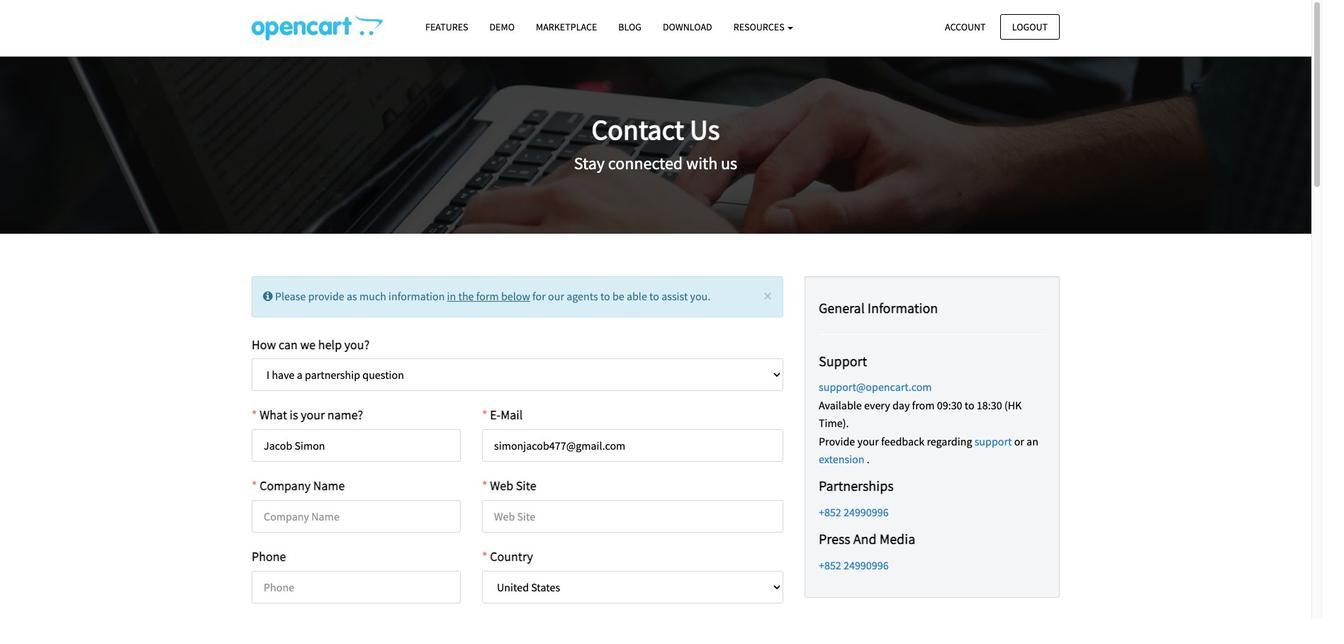 Task type: locate. For each thing, give the bounding box(es) containing it.
E-Mail text field
[[482, 430, 784, 462]]

your
[[301, 407, 325, 424], [858, 435, 879, 449]]

0 vertical spatial 24990996
[[844, 506, 889, 520]]

1 vertical spatial 24990996
[[844, 558, 889, 573]]

support@opencart.com available every day from 09:30 to 18:30 (hk time). provide your feedback regarding support or an extension .
[[819, 380, 1039, 467]]

+852 24990996 link down and
[[819, 558, 889, 573]]

extension
[[819, 453, 865, 467]]

1 vertical spatial +852 24990996
[[819, 558, 889, 573]]

resources
[[734, 21, 787, 33]]

1 horizontal spatial to
[[650, 289, 659, 303]]

Company Name text field
[[252, 501, 461, 533]]

2 horizontal spatial to
[[965, 398, 975, 412]]

in
[[447, 289, 456, 303]]

logout link
[[1000, 14, 1060, 40]]

+852 for 1st +852 24990996 link from the bottom
[[819, 558, 842, 573]]

+852 24990996
[[819, 506, 889, 520], [819, 558, 889, 573]]

24990996
[[844, 506, 889, 520], [844, 558, 889, 573]]

0 horizontal spatial your
[[301, 407, 325, 424]]

24990996 up press and media
[[844, 506, 889, 520]]

to left 18:30
[[965, 398, 975, 412]]

from
[[912, 398, 935, 412]]

+852 24990996 link
[[819, 506, 889, 520], [819, 558, 889, 573]]

and
[[854, 530, 877, 548]]

name
[[313, 478, 345, 494]]

below
[[501, 289, 530, 303]]

+852
[[819, 506, 842, 520], [819, 558, 842, 573]]

to right able
[[650, 289, 659, 303]]

0 vertical spatial +852 24990996 link
[[819, 506, 889, 520]]

country
[[490, 549, 533, 565]]

1 horizontal spatial your
[[858, 435, 879, 449]]

Web Site text field
[[482, 501, 784, 533]]

contact
[[592, 112, 684, 147]]

e-
[[490, 407, 501, 424]]

provide
[[308, 289, 344, 303]]

form
[[476, 289, 499, 303]]

name?
[[327, 407, 363, 424]]

web site
[[490, 478, 536, 494]]

24990996 down press and media
[[844, 558, 889, 573]]

1 vertical spatial your
[[858, 435, 879, 449]]

your right the "is"
[[301, 407, 325, 424]]

demo link
[[479, 15, 525, 40]]

stay
[[574, 152, 605, 174]]

every
[[864, 398, 890, 412]]

demo
[[490, 21, 515, 33]]

+852 up press
[[819, 506, 842, 520]]

information
[[868, 299, 938, 317]]

general information
[[819, 299, 938, 317]]

web
[[490, 478, 513, 494]]

opencart - contact image
[[252, 15, 383, 40]]

resources link
[[723, 15, 804, 40]]

we
[[300, 337, 316, 353]]

provide
[[819, 435, 855, 449]]

+852 down press
[[819, 558, 842, 573]]

blog
[[619, 21, 642, 33]]

partnerships
[[819, 478, 894, 495]]

to
[[601, 289, 610, 303], [650, 289, 659, 303], [965, 398, 975, 412]]

support@opencart.com link
[[819, 380, 932, 394]]

1 +852 from the top
[[819, 506, 842, 520]]

information
[[389, 289, 445, 303]]

general
[[819, 299, 865, 317]]

to left be
[[601, 289, 610, 303]]

able
[[627, 289, 647, 303]]

.
[[867, 453, 870, 467]]

1 vertical spatial +852 24990996 link
[[819, 558, 889, 573]]

+852 24990996 down partnerships
[[819, 506, 889, 520]]

0 vertical spatial +852
[[819, 506, 842, 520]]

your up .
[[858, 435, 879, 449]]

2 +852 from the top
[[819, 558, 842, 573]]

0 vertical spatial +852 24990996
[[819, 506, 889, 520]]

Phone text field
[[252, 571, 461, 604]]

logout
[[1012, 20, 1048, 33]]

1 vertical spatial +852
[[819, 558, 842, 573]]

+852 24990996 down and
[[819, 558, 889, 573]]

1 24990996 from the top
[[844, 506, 889, 520]]

day
[[893, 398, 910, 412]]

+852 for first +852 24990996 link
[[819, 506, 842, 520]]

download
[[663, 21, 712, 33]]

please
[[275, 289, 306, 303]]

2 24990996 from the top
[[844, 558, 889, 573]]

how can we help you?
[[252, 337, 370, 353]]

support
[[975, 435, 1012, 449]]

marketplace
[[536, 21, 597, 33]]

is
[[290, 407, 298, 424]]

+852 24990996 link down partnerships
[[819, 506, 889, 520]]



Task type: vqa. For each thing, say whether or not it's contained in the screenshot.
How
yes



Task type: describe. For each thing, give the bounding box(es) containing it.
support
[[819, 352, 867, 370]]

support link
[[975, 435, 1012, 449]]

help
[[318, 337, 342, 353]]

(hk
[[1005, 398, 1022, 412]]

our
[[548, 289, 564, 303]]

account link
[[933, 14, 998, 40]]

feedback
[[881, 435, 925, 449]]

an
[[1027, 435, 1039, 449]]

press
[[819, 530, 851, 548]]

can
[[279, 337, 298, 353]]

blog link
[[608, 15, 652, 40]]

you.
[[690, 289, 711, 303]]

much
[[359, 289, 386, 303]]

assist
[[662, 289, 688, 303]]

account
[[945, 20, 986, 33]]

What is your name? text field
[[252, 430, 461, 462]]

agents
[[567, 289, 598, 303]]

regarding
[[927, 435, 972, 449]]

you?
[[344, 337, 370, 353]]

company
[[260, 478, 311, 494]]

the
[[458, 289, 474, 303]]

phone
[[252, 549, 286, 565]]

1 +852 24990996 link from the top
[[819, 506, 889, 520]]

× button
[[764, 285, 772, 307]]

us
[[690, 112, 720, 147]]

features link
[[415, 15, 479, 40]]

extension link
[[819, 453, 865, 467]]

what
[[260, 407, 287, 424]]

available
[[819, 398, 862, 412]]

what is your name?
[[260, 407, 363, 424]]

marketplace link
[[525, 15, 608, 40]]

info circle image
[[263, 291, 273, 302]]

your inside support@opencart.com available every day from 09:30 to 18:30 (hk time). provide your feedback regarding support or an extension .
[[858, 435, 879, 449]]

or
[[1014, 435, 1025, 449]]

time).
[[819, 416, 849, 431]]

how
[[252, 337, 276, 353]]

download link
[[652, 15, 723, 40]]

18:30
[[977, 398, 1002, 412]]

us
[[721, 152, 738, 174]]

support@opencart.com
[[819, 380, 932, 394]]

as
[[347, 289, 357, 303]]

contact us stay connected with us
[[574, 112, 738, 174]]

2 +852 24990996 from the top
[[819, 558, 889, 573]]

1 +852 24990996 from the top
[[819, 506, 889, 520]]

mail
[[501, 407, 523, 424]]

connected
[[608, 152, 683, 174]]

2 +852 24990996 link from the top
[[819, 558, 889, 573]]

for
[[533, 289, 546, 303]]

press and media
[[819, 530, 916, 548]]

media
[[880, 530, 916, 548]]

be
[[613, 289, 625, 303]]

please provide as much information in the form below for our agents to be able to assist you.
[[273, 289, 711, 303]]

0 vertical spatial your
[[301, 407, 325, 424]]

×
[[764, 285, 772, 307]]

09:30
[[937, 398, 963, 412]]

features
[[425, 21, 468, 33]]

company name
[[260, 478, 345, 494]]

site
[[516, 478, 536, 494]]

with
[[686, 152, 718, 174]]

e-mail
[[490, 407, 523, 424]]

to inside support@opencart.com available every day from 09:30 to 18:30 (hk time). provide your feedback regarding support or an extension .
[[965, 398, 975, 412]]

0 horizontal spatial to
[[601, 289, 610, 303]]



